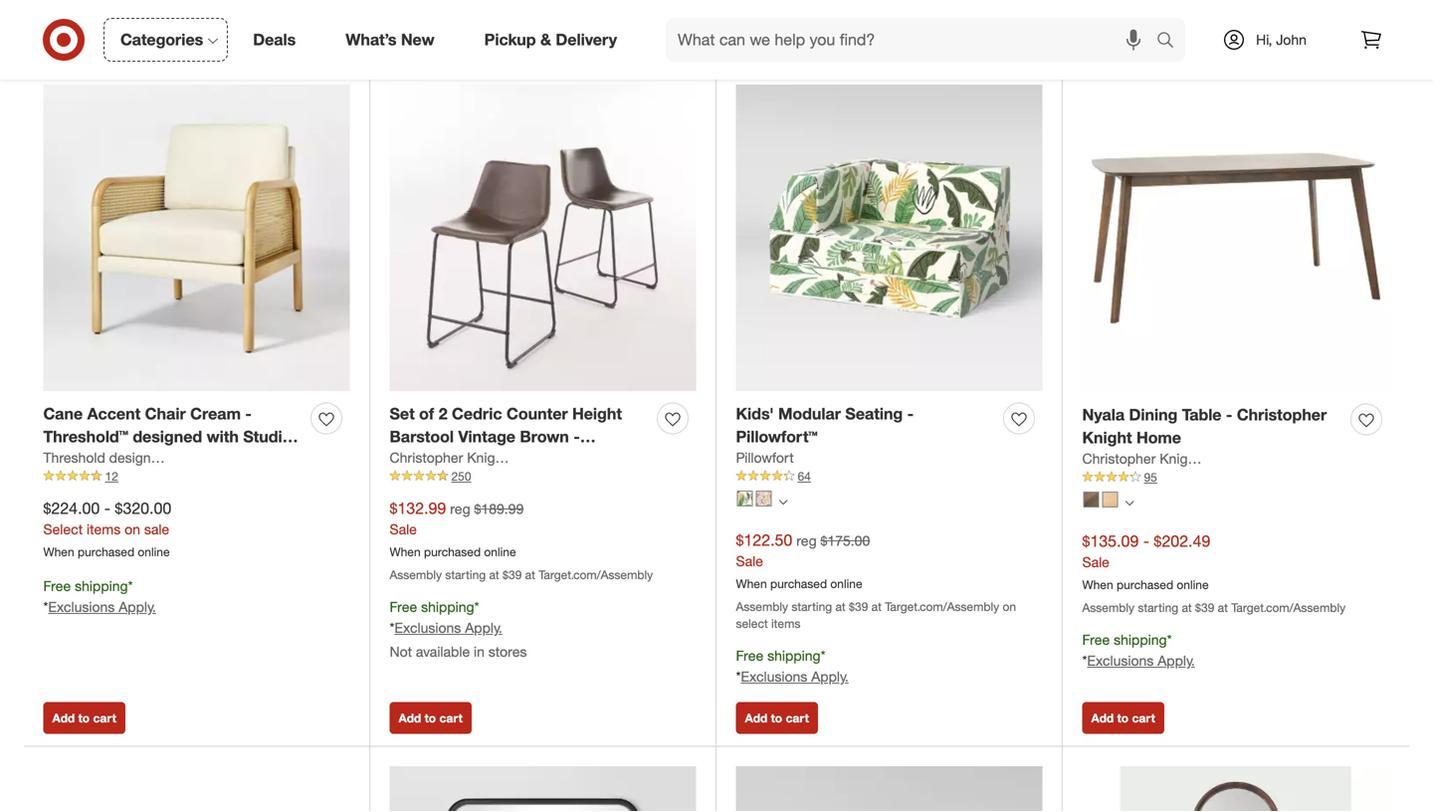 Task type: vqa. For each thing, say whether or not it's contained in the screenshot.
Women's
no



Task type: describe. For each thing, give the bounding box(es) containing it.
$39 for $189.99
[[503, 567, 522, 582]]

on inside $122.50 reg $175.00 sale when purchased online assembly starting at $39 at target.com/assembly  on select items
[[1003, 599, 1016, 614]]

250
[[451, 469, 471, 484]]

walnut image
[[1084, 492, 1100, 508]]

target.com/assembly for $189.99
[[539, 567, 653, 582]]

$135.09 - $202.49 sale when purchased online assembly starting at $39 at target.com/assembly
[[1083, 531, 1346, 615]]

items inside $224.00 - $320.00 select items on sale when purchased online
[[87, 521, 121, 538]]

cream
[[190, 404, 241, 424]]

kids' modular seating - pillowfort™ link
[[736, 403, 996, 448]]

exclusions apply. link for nyala dining table - christopher knight home
[[1088, 652, 1195, 669]]

select
[[736, 616, 768, 631]]

64 link
[[736, 468, 1043, 486]]

available
[[416, 643, 470, 660]]

kids' modular seating - pillowfort™
[[736, 404, 914, 446]]

exclusions for designed
[[48, 598, 115, 616]]

cart for nyala dining table - christopher knight home
[[1132, 711, 1156, 726]]

threshold™
[[43, 427, 128, 446]]

shipping for home
[[1114, 631, 1167, 649]]

64
[[798, 469, 811, 484]]

add to cart button for set of 2 cedric counter height barstool vintage brown - christopher knight home
[[390, 702, 472, 734]]

brown
[[520, 427, 569, 446]]

home inside set of 2 cedric counter height barstool vintage brown - christopher knight home
[[538, 450, 583, 469]]

$122.50 reg $175.00 sale when purchased online assembly starting at $39 at target.com/assembly  on select items
[[736, 530, 1016, 631]]

sponsored
[[1351, 33, 1410, 48]]

95 link
[[1083, 469, 1390, 487]]

kids'
[[736, 404, 774, 424]]

knight inside "nyala dining table - christopher knight home"
[[1083, 428, 1132, 447]]

cart for cane accent chair cream - threshold™ designed with studio mcgee
[[93, 711, 116, 726]]

christopher inside set of 2 cedric counter height barstool vintage brown - christopher knight home
[[390, 450, 480, 469]]

pillowfort™
[[736, 427, 818, 446]]

with
[[207, 427, 239, 446]]

$175.00
[[821, 532, 870, 549]]

pickup
[[484, 30, 536, 49]]

- inside cane accent chair cream - threshold™ designed with studio mcgee
[[245, 404, 252, 424]]

cart for kids' modular seating - pillowfort™
[[786, 711, 809, 726]]

pillowfort
[[736, 449, 794, 467]]

exclusions for barstool
[[395, 619, 461, 637]]

when for $135.09
[[1083, 578, 1114, 592]]

95
[[1144, 470, 1158, 485]]

to for kids' modular seating - pillowfort™
[[771, 711, 783, 726]]

sale
[[144, 521, 169, 538]]

dining
[[1129, 405, 1178, 425]]

christopher knight home link for home
[[1083, 449, 1242, 469]]

christopher knight home for home
[[1083, 450, 1242, 468]]

chair
[[145, 404, 186, 424]]

table
[[1182, 405, 1222, 425]]

$320.00
[[115, 499, 171, 518]]

all colors image
[[1125, 499, 1134, 508]]

12
[[105, 469, 118, 484]]

$132.99
[[390, 499, 446, 518]]

$189.99
[[474, 500, 524, 517]]

home inside "nyala dining table - christopher knight home"
[[1137, 428, 1182, 447]]

250 link
[[390, 468, 696, 486]]

starting inside $135.09 - $202.49 sale when purchased online assembly starting at $39 at target.com/assembly
[[1138, 600, 1179, 615]]

mcgee inside cane accent chair cream - threshold™ designed with studio mcgee
[[43, 450, 97, 469]]

cart for set of 2 cedric counter height barstool vintage brown - christopher knight home
[[439, 711, 463, 726]]

cane
[[43, 404, 83, 424]]

add for nyala dining table - christopher knight home
[[1092, 711, 1114, 726]]

- inside $135.09 - $202.49 sale when purchased online assembly starting at $39 at target.com/assembly
[[1144, 531, 1150, 551]]

- inside set of 2 cedric counter height barstool vintage brown - christopher knight home
[[574, 427, 580, 446]]

stores
[[489, 643, 527, 660]]

cedric
[[452, 404, 502, 424]]

apply. for designed
[[119, 598, 156, 616]]

set of 2 cedric counter height barstool vintage brown - christopher knight home
[[390, 404, 622, 469]]

free for barstool
[[390, 598, 417, 616]]

when for $122.50
[[736, 577, 767, 591]]

assembly for $132.99
[[390, 567, 442, 582]]

free for designed
[[43, 577, 71, 595]]

home up 95 link
[[1204, 450, 1242, 468]]

when for $132.99
[[390, 545, 421, 560]]

$39 for $202.49
[[1196, 600, 1215, 615]]

pickup & delivery link
[[468, 18, 642, 62]]

1 horizontal spatial free shipping * * exclusions apply.
[[736, 647, 849, 686]]

hi,
[[1256, 31, 1273, 48]]

what's new
[[346, 30, 435, 49]]

what's
[[346, 30, 397, 49]]

items inside $122.50 reg $175.00 sale when purchased online assembly starting at $39 at target.com/assembly  on select items
[[772, 616, 801, 631]]

threshold designed w/studio mcgee link
[[43, 448, 276, 468]]

sale for $122.50
[[736, 553, 763, 570]]

not
[[390, 643, 412, 660]]

purchased for $122.50
[[771, 577, 827, 591]]

free shipping * * exclusions apply. not available in stores
[[390, 598, 527, 660]]

add to cart for cane accent chair cream - threshold™ designed with studio mcgee
[[52, 711, 116, 726]]

apply. for home
[[1158, 652, 1195, 669]]

deals link
[[236, 18, 321, 62]]

to for set of 2 cedric counter height barstool vintage brown - christopher knight home
[[425, 711, 436, 726]]

free shipping * * exclusions apply. for knight
[[1083, 631, 1195, 669]]



Task type: locate. For each thing, give the bounding box(es) containing it.
mcgee down threshold™
[[43, 450, 97, 469]]

of
[[419, 404, 434, 424]]

0 vertical spatial on
[[125, 521, 140, 538]]

What can we help you find? suggestions appear below search field
[[666, 18, 1162, 62]]

accent
[[87, 404, 141, 424]]

purchased down the $132.99
[[424, 545, 481, 560]]

knight
[[1083, 428, 1132, 447], [467, 449, 507, 467], [484, 450, 534, 469], [1160, 450, 1200, 468]]

cane accent chair cream - threshold™ designed with studio mcgee link
[[43, 403, 303, 469]]

sale down the $132.99
[[390, 521, 417, 538]]

-
[[245, 404, 252, 424], [908, 404, 914, 424], [1226, 405, 1233, 425], [574, 427, 580, 446], [104, 499, 110, 518], [1144, 531, 1150, 551]]

1 horizontal spatial christopher knight home
[[1083, 450, 1242, 468]]

24" x 30" rectangular decorative wall mirror with rounded corners - project 62™ image
[[390, 767, 696, 811], [390, 767, 696, 811]]

assembly down the $132.99
[[390, 567, 442, 582]]

delivery
[[556, 30, 617, 49]]

$39 for $175.00
[[849, 599, 868, 614]]

$39 inside $122.50 reg $175.00 sale when purchased online assembly starting at $39 at target.com/assembly  on select items
[[849, 599, 868, 614]]

1 add to cart from the left
[[52, 711, 116, 726]]

target.com/assembly for $175.00
[[885, 599, 1000, 614]]

pillowfort link
[[736, 448, 794, 468]]

all colors element for $122.50
[[779, 495, 788, 507]]

online for $122.50
[[831, 577, 863, 591]]

0 vertical spatial designed
[[133, 427, 202, 446]]

reg
[[450, 500, 471, 517], [797, 532, 817, 549]]

4 add to cart from the left
[[1092, 711, 1156, 726]]

categories
[[120, 30, 203, 49]]

all colors element
[[779, 495, 788, 507], [1125, 496, 1134, 508]]

$224.00
[[43, 499, 100, 518]]

shipping
[[75, 577, 128, 595], [421, 598, 474, 616], [1114, 631, 1167, 649], [768, 647, 821, 665]]

0 horizontal spatial mcgee
[[43, 450, 97, 469]]

0 vertical spatial reg
[[450, 500, 471, 517]]

studio
[[243, 427, 292, 446]]

in
[[474, 643, 485, 660]]

pickup & delivery
[[484, 30, 617, 49]]

christopher knight home link up the 95
[[1083, 449, 1242, 469]]

add to cart for nyala dining table - christopher knight home
[[1092, 711, 1156, 726]]

1 horizontal spatial sale
[[736, 553, 763, 570]]

items
[[87, 521, 121, 538], [772, 616, 801, 631]]

nyala
[[1083, 405, 1125, 425]]

all colors element for $135.09
[[1125, 496, 1134, 508]]

online inside $224.00 - $320.00 select items on sale when purchased online
[[138, 545, 170, 560]]

categories link
[[104, 18, 228, 62]]

to
[[78, 711, 90, 726], [425, 711, 436, 726], [771, 711, 783, 726], [1118, 711, 1129, 726]]

1 horizontal spatial mcgee
[[230, 449, 276, 467]]

search button
[[1148, 18, 1196, 66]]

free for home
[[1083, 631, 1110, 649]]

christopher knight home link up 250
[[390, 448, 549, 468]]

seating
[[846, 404, 903, 424]]

designed up "threshold designed w/studio mcgee"
[[133, 427, 202, 446]]

online for $132.99
[[484, 545, 516, 560]]

hi, john
[[1256, 31, 1307, 48]]

0 horizontal spatial on
[[125, 521, 140, 538]]

2 to from the left
[[425, 711, 436, 726]]

0 horizontal spatial christopher knight home
[[390, 449, 549, 467]]

when inside $122.50 reg $175.00 sale when purchased online assembly starting at $39 at target.com/assembly  on select items
[[736, 577, 767, 591]]

target.com/assembly inside $135.09 - $202.49 sale when purchased online assembly starting at $39 at target.com/assembly
[[1232, 600, 1346, 615]]

1 horizontal spatial all colors element
[[1125, 496, 1134, 508]]

0 horizontal spatial $39
[[503, 567, 522, 582]]

add to cart for set of 2 cedric counter height barstool vintage brown - christopher knight home
[[399, 711, 463, 726]]

&
[[541, 30, 551, 49]]

set of 2 cedric counter height barstool vintage brown - christopher knight home link
[[390, 403, 650, 469]]

0 horizontal spatial reg
[[450, 500, 471, 517]]

online for $135.09
[[1177, 578, 1209, 592]]

1 add from the left
[[52, 711, 75, 726]]

4 add from the left
[[1092, 711, 1114, 726]]

2pc traditional wall shelf set white - threshold™ image
[[736, 767, 1043, 811], [736, 767, 1043, 811]]

purchased down $122.50
[[771, 577, 827, 591]]

20" x 65" wood arched floor mirror walnut - threshold™ designed with studio mcgee image
[[1083, 767, 1390, 811], [1083, 767, 1390, 811]]

starting for $122.50
[[792, 599, 832, 614]]

4 cart from the left
[[1132, 711, 1156, 726]]

on
[[125, 521, 140, 538], [1003, 599, 1016, 614]]

christopher inside "nyala dining table - christopher knight home"
[[1237, 405, 1327, 425]]

natural image
[[1103, 492, 1118, 508]]

assembly up the select
[[736, 599, 788, 614]]

shipping down the select
[[768, 647, 821, 665]]

cane accent chair cream - threshold™ designed with studio mcgee image
[[43, 85, 350, 391], [43, 85, 350, 391]]

mcgee
[[230, 449, 276, 467], [43, 450, 97, 469]]

1 mcgee from the left
[[230, 449, 276, 467]]

christopher
[[1237, 405, 1327, 425], [390, 449, 463, 467], [390, 450, 480, 469], [1083, 450, 1156, 468]]

online inside $135.09 - $202.49 sale when purchased online assembly starting at $39 at target.com/assembly
[[1177, 578, 1209, 592]]

sale down $135.09
[[1083, 554, 1110, 571]]

exclusions apply. link
[[48, 598, 156, 616], [395, 619, 503, 637], [1088, 652, 1195, 669], [741, 668, 849, 686]]

reg inside the $132.99 reg $189.99 sale when purchased online assembly starting at $39 at target.com/assembly
[[450, 500, 471, 517]]

- inside "nyala dining table - christopher knight home"
[[1226, 405, 1233, 425]]

1 cart from the left
[[93, 711, 116, 726]]

$39 down $175.00
[[849, 599, 868, 614]]

when inside $224.00 - $320.00 select items on sale when purchased online
[[43, 545, 74, 560]]

purchased down $135.09
[[1117, 578, 1174, 592]]

reg down 250
[[450, 500, 471, 517]]

add for cane accent chair cream - threshold™ designed with studio mcgee
[[52, 711, 75, 726]]

designed
[[133, 427, 202, 446], [109, 449, 167, 467]]

shipping inside free shipping * * exclusions apply. not available in stores
[[421, 598, 474, 616]]

purchased inside $135.09 - $202.49 sale when purchased online assembly starting at $39 at target.com/assembly
[[1117, 578, 1174, 592]]

modular
[[778, 404, 841, 424]]

2 cart from the left
[[439, 711, 463, 726]]

1 vertical spatial reg
[[797, 532, 817, 549]]

select
[[43, 521, 83, 538]]

what's new link
[[329, 18, 460, 62]]

- inside "kids' modular seating - pillowfort™"
[[908, 404, 914, 424]]

starting up free shipping * * exclusions apply. not available in stores
[[445, 567, 486, 582]]

- right seating at the right of page
[[908, 404, 914, 424]]

exclusions apply. link for cane accent chair cream - threshold™ designed with studio mcgee
[[48, 598, 156, 616]]

exclusions
[[48, 598, 115, 616], [395, 619, 461, 637], [1088, 652, 1154, 669], [741, 668, 808, 686]]

add for set of 2 cedric counter height barstool vintage brown - christopher knight home
[[399, 711, 421, 726]]

assembly inside $122.50 reg $175.00 sale when purchased online assembly starting at $39 at target.com/assembly  on select items
[[736, 599, 788, 614]]

3 add to cart from the left
[[745, 711, 809, 726]]

0 horizontal spatial items
[[87, 521, 121, 538]]

2 add to cart from the left
[[399, 711, 463, 726]]

0 horizontal spatial free shipping * * exclusions apply.
[[43, 577, 156, 616]]

$135.09
[[1083, 531, 1139, 551]]

target.com/assembly for $202.49
[[1232, 600, 1346, 615]]

3 add to cart button from the left
[[736, 702, 818, 734]]

$39 inside $135.09 - $202.49 sale when purchased online assembly starting at $39 at target.com/assembly
[[1196, 600, 1215, 615]]

online inside $122.50 reg $175.00 sale when purchased online assembly starting at $39 at target.com/assembly  on select items
[[831, 577, 863, 591]]

height
[[572, 404, 622, 424]]

all colors element right natural icon
[[1125, 496, 1134, 508]]

assembly down $135.09
[[1083, 600, 1135, 615]]

search
[[1148, 32, 1196, 51]]

apply. inside free shipping * * exclusions apply. not available in stores
[[465, 619, 503, 637]]

at
[[489, 567, 499, 582], [525, 567, 535, 582], [836, 599, 846, 614], [872, 599, 882, 614], [1182, 600, 1192, 615], [1218, 600, 1228, 615]]

add to cart button for cane accent chair cream - threshold™ designed with studio mcgee
[[43, 702, 125, 734]]

1 horizontal spatial assembly
[[736, 599, 788, 614]]

1 vertical spatial on
[[1003, 599, 1016, 614]]

assembly
[[390, 567, 442, 582], [736, 599, 788, 614], [1083, 600, 1135, 615]]

assembly inside $135.09 - $202.49 sale when purchased online assembly starting at $39 at target.com/assembly
[[1083, 600, 1135, 615]]

shipping for barstool
[[421, 598, 474, 616]]

add for kids' modular seating - pillowfort™
[[745, 711, 768, 726]]

target.com/assembly inside the $132.99 reg $189.99 sale when purchased online assembly starting at $39 at target.com/assembly
[[539, 567, 653, 582]]

$39 inside the $132.99 reg $189.99 sale when purchased online assembly starting at $39 at target.com/assembly
[[503, 567, 522, 582]]

shipping down $224.00 - $320.00 select items on sale when purchased online
[[75, 577, 128, 595]]

1 horizontal spatial on
[[1003, 599, 1016, 614]]

target.com/assembly inside $122.50 reg $175.00 sale when purchased online assembly starting at $39 at target.com/assembly  on select items
[[885, 599, 1000, 614]]

4 add to cart button from the left
[[1083, 702, 1165, 734]]

add
[[52, 711, 75, 726], [399, 711, 421, 726], [745, 711, 768, 726], [1092, 711, 1114, 726]]

free
[[43, 577, 71, 595], [390, 598, 417, 616], [1083, 631, 1110, 649], [736, 647, 764, 665]]

purchased
[[78, 545, 134, 560], [424, 545, 481, 560], [771, 577, 827, 591], [1117, 578, 1174, 592]]

online down $202.49
[[1177, 578, 1209, 592]]

barstool
[[390, 427, 454, 446]]

deals
[[253, 30, 296, 49]]

advertisement region
[[24, 0, 1410, 32]]

christopher knight home
[[390, 449, 549, 467], [1083, 450, 1242, 468]]

3 cart from the left
[[786, 711, 809, 726]]

online down $175.00
[[831, 577, 863, 591]]

$39 down $202.49
[[1196, 600, 1215, 615]]

cart
[[93, 711, 116, 726], [439, 711, 463, 726], [786, 711, 809, 726], [1132, 711, 1156, 726]]

2 horizontal spatial assembly
[[1083, 600, 1135, 615]]

online down $189.99
[[484, 545, 516, 560]]

sale inside $135.09 - $202.49 sale when purchased online assembly starting at $39 at target.com/assembly
[[1083, 554, 1110, 571]]

- right $135.09
[[1144, 531, 1150, 551]]

when inside $135.09 - $202.49 sale when purchased online assembly starting at $39 at target.com/assembly
[[1083, 578, 1114, 592]]

shipping down $135.09 - $202.49 sale when purchased online assembly starting at $39 at target.com/assembly
[[1114, 631, 1167, 649]]

christopher knight home for barstool
[[390, 449, 549, 467]]

exclusions for home
[[1088, 652, 1154, 669]]

1 to from the left
[[78, 711, 90, 726]]

set of 2 cedric counter height barstool vintage brown - christopher knight home image
[[390, 85, 696, 391], [390, 85, 696, 391]]

reg for $122.50
[[797, 532, 817, 549]]

1 horizontal spatial starting
[[792, 599, 832, 614]]

purchased for $135.09
[[1117, 578, 1174, 592]]

target.com/assembly
[[539, 567, 653, 582], [885, 599, 1000, 614], [1232, 600, 1346, 615]]

free shipping * * exclusions apply.
[[43, 577, 156, 616], [1083, 631, 1195, 669], [736, 647, 849, 686]]

john
[[1277, 31, 1307, 48]]

exclusions apply. link for kids' modular seating - pillowfort™
[[741, 668, 849, 686]]

threshold designed w/studio mcgee
[[43, 449, 276, 467]]

2 horizontal spatial target.com/assembly
[[1232, 600, 1346, 615]]

2 horizontal spatial sale
[[1083, 554, 1110, 571]]

starting inside $122.50 reg $175.00 sale when purchased online assembly starting at $39 at target.com/assembly  on select items
[[792, 599, 832, 614]]

christopher knight home up the 95
[[1083, 450, 1242, 468]]

0 horizontal spatial starting
[[445, 567, 486, 582]]

add to cart
[[52, 711, 116, 726], [399, 711, 463, 726], [745, 711, 809, 726], [1092, 711, 1156, 726]]

assembly for $122.50
[[736, 599, 788, 614]]

starting down $175.00
[[792, 599, 832, 614]]

home down dining
[[1137, 428, 1182, 447]]

nyala dining table - christopher knight home link
[[1083, 404, 1343, 449]]

apply.
[[119, 598, 156, 616], [465, 619, 503, 637], [1158, 652, 1195, 669], [812, 668, 849, 686]]

2 mcgee from the left
[[43, 450, 97, 469]]

- down 12
[[104, 499, 110, 518]]

shipping up available
[[421, 598, 474, 616]]

mcgee down studio
[[230, 449, 276, 467]]

home up 250 link
[[511, 449, 549, 467]]

sale for $132.99
[[390, 521, 417, 538]]

sale
[[390, 521, 417, 538], [736, 553, 763, 570], [1083, 554, 1110, 571]]

nyala dining table - christopher knight home image
[[1083, 85, 1390, 392], [1083, 85, 1390, 392]]

1 horizontal spatial target.com/assembly
[[885, 599, 1000, 614]]

1 horizontal spatial items
[[772, 616, 801, 631]]

4 to from the left
[[1118, 711, 1129, 726]]

christopher knight home link for barstool
[[390, 448, 549, 468]]

$39
[[503, 567, 522, 582], [849, 599, 868, 614], [1196, 600, 1215, 615]]

items down $224.00
[[87, 521, 121, 538]]

all colors element right in the garden icon
[[779, 495, 788, 507]]

12 link
[[43, 468, 350, 486]]

to for nyala dining table - christopher knight home
[[1118, 711, 1129, 726]]

when inside the $132.99 reg $189.99 sale when purchased online assembly starting at $39 at target.com/assembly
[[390, 545, 421, 560]]

0 horizontal spatial all colors element
[[779, 495, 788, 507]]

exclusions inside free shipping * * exclusions apply. not available in stores
[[395, 619, 461, 637]]

w/studio
[[171, 449, 226, 467]]

starting for $132.99
[[445, 567, 486, 582]]

1 horizontal spatial christopher knight home link
[[1083, 449, 1242, 469]]

home down brown
[[538, 450, 583, 469]]

christopher knight home up 250
[[390, 449, 549, 467]]

2
[[439, 404, 448, 424]]

starting inside the $132.99 reg $189.99 sale when purchased online assembly starting at $39 at target.com/assembly
[[445, 567, 486, 582]]

$132.99 reg $189.99 sale when purchased online assembly starting at $39 at target.com/assembly
[[390, 499, 653, 582]]

add to cart for kids' modular seating - pillowfort™
[[745, 711, 809, 726]]

$122.50
[[736, 530, 793, 550]]

purchased inside $224.00 - $320.00 select items on sale when purchased online
[[78, 545, 134, 560]]

to for cane accent chair cream - threshold™ designed with studio mcgee
[[78, 711, 90, 726]]

purchased down select
[[78, 545, 134, 560]]

2 horizontal spatial starting
[[1138, 600, 1179, 615]]

designed up 12
[[109, 449, 167, 467]]

vintage
[[458, 427, 516, 446]]

sale down $122.50
[[736, 553, 763, 570]]

1 horizontal spatial reg
[[797, 532, 817, 549]]

*
[[128, 577, 133, 595], [43, 598, 48, 616], [474, 598, 479, 616], [390, 619, 395, 637], [1167, 631, 1172, 649], [821, 647, 826, 665], [1083, 652, 1088, 669], [736, 668, 741, 686]]

add to cart button for kids' modular seating - pillowfort™
[[736, 702, 818, 734]]

cane accent chair cream - threshold™ designed with studio mcgee
[[43, 404, 292, 469]]

set
[[390, 404, 415, 424]]

kids' modular seating - pillowfort™ image
[[736, 85, 1043, 391], [736, 85, 1043, 391]]

assembly inside the $132.99 reg $189.99 sale when purchased online assembly starting at $39 at target.com/assembly
[[390, 567, 442, 582]]

0 horizontal spatial target.com/assembly
[[539, 567, 653, 582]]

- right table
[[1226, 405, 1233, 425]]

free inside free shipping * * exclusions apply. not available in stores
[[390, 598, 417, 616]]

items right the select
[[772, 616, 801, 631]]

2 horizontal spatial free shipping * * exclusions apply.
[[1083, 631, 1195, 669]]

nyala dining table - christopher knight home
[[1083, 405, 1327, 447]]

botanical image
[[737, 491, 753, 507]]

2 add to cart button from the left
[[390, 702, 472, 734]]

home
[[1137, 428, 1182, 447], [511, 449, 549, 467], [538, 450, 583, 469], [1204, 450, 1242, 468]]

when
[[43, 545, 74, 560], [390, 545, 421, 560], [736, 577, 767, 591], [1083, 578, 1114, 592]]

2 horizontal spatial $39
[[1196, 600, 1215, 615]]

reg inside $122.50 reg $175.00 sale when purchased online assembly starting at $39 at target.com/assembly  on select items
[[797, 532, 817, 549]]

3 add from the left
[[745, 711, 768, 726]]

1 horizontal spatial $39
[[849, 599, 868, 614]]

purchased inside $122.50 reg $175.00 sale when purchased online assembly starting at $39 at target.com/assembly  on select items
[[771, 577, 827, 591]]

0 horizontal spatial assembly
[[390, 567, 442, 582]]

2 add from the left
[[399, 711, 421, 726]]

$224.00 - $320.00 select items on sale when purchased online
[[43, 499, 171, 560]]

purchased inside the $132.99 reg $189.99 sale when purchased online assembly starting at $39 at target.com/assembly
[[424, 545, 481, 560]]

$39 down $189.99
[[503, 567, 522, 582]]

0 vertical spatial items
[[87, 521, 121, 538]]

- inside $224.00 - $320.00 select items on sale when purchased online
[[104, 499, 110, 518]]

starting
[[445, 567, 486, 582], [792, 599, 832, 614], [1138, 600, 1179, 615]]

shipping for designed
[[75, 577, 128, 595]]

0 horizontal spatial christopher knight home link
[[390, 448, 549, 468]]

reg for $132.99
[[450, 500, 471, 517]]

- down height
[[574, 427, 580, 446]]

online inside the $132.99 reg $189.99 sale when purchased online assembly starting at $39 at target.com/assembly
[[484, 545, 516, 560]]

knight inside set of 2 cedric counter height barstool vintage brown - christopher knight home
[[484, 450, 534, 469]]

when down select
[[43, 545, 74, 560]]

free shipping * * exclusions apply. for threshold™
[[43, 577, 156, 616]]

counter
[[507, 404, 568, 424]]

designed inside threshold designed w/studio mcgee link
[[109, 449, 167, 467]]

starting down $202.49
[[1138, 600, 1179, 615]]

add to cart button for nyala dining table - christopher knight home
[[1083, 702, 1165, 734]]

online down sale
[[138, 545, 170, 560]]

all colors image
[[779, 498, 788, 507]]

when down $135.09
[[1083, 578, 1114, 592]]

- up studio
[[245, 404, 252, 424]]

1 add to cart button from the left
[[43, 702, 125, 734]]

1 vertical spatial items
[[772, 616, 801, 631]]

sale inside the $132.99 reg $189.99 sale when purchased online assembly starting at $39 at target.com/assembly
[[390, 521, 417, 538]]

purchased for $132.99
[[424, 545, 481, 560]]

sale inside $122.50 reg $175.00 sale when purchased online assembly starting at $39 at target.com/assembly  on select items
[[736, 553, 763, 570]]

on inside $224.00 - $320.00 select items on sale when purchased online
[[125, 521, 140, 538]]

$202.49
[[1154, 531, 1211, 551]]

1 vertical spatial designed
[[109, 449, 167, 467]]

threshold
[[43, 449, 105, 467]]

designed inside cane accent chair cream - threshold™ designed with studio mcgee
[[133, 427, 202, 446]]

in the garden image
[[756, 491, 772, 507]]

3 to from the left
[[771, 711, 783, 726]]

when down the $132.99
[[390, 545, 421, 560]]

when up the select
[[736, 577, 767, 591]]

0 horizontal spatial sale
[[390, 521, 417, 538]]

apply. for barstool
[[465, 619, 503, 637]]

new
[[401, 30, 435, 49]]

reg left $175.00
[[797, 532, 817, 549]]



